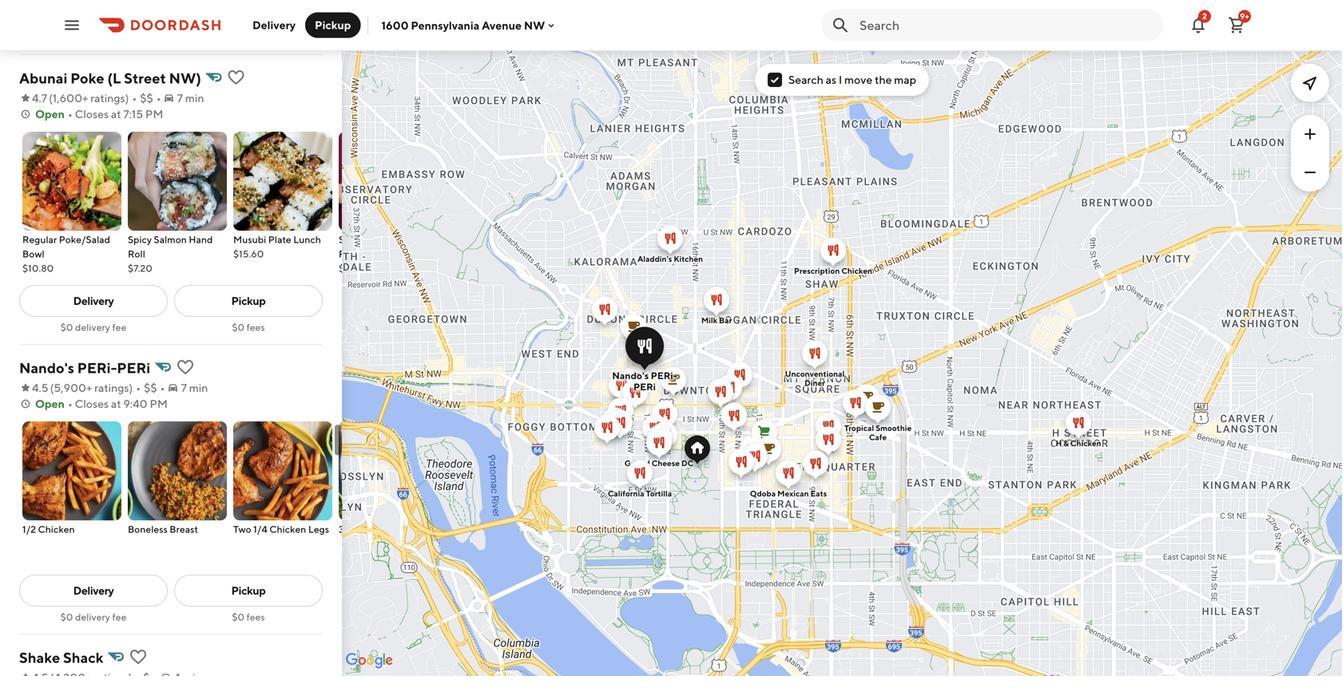 Task type: describe. For each thing, give the bounding box(es) containing it.
musubi
[[233, 234, 266, 245]]

) for peri
[[129, 382, 133, 395]]

bowl
[[22, 248, 45, 260]]

1/2 chicken button
[[22, 422, 121, 537]]

delivery for abunai poke (l street nw)
[[73, 294, 114, 308]]

delivery link for poke
[[19, 285, 168, 317]]

musubi plate lunch image
[[233, 132, 332, 231]]

9+
[[1240, 12, 1249, 21]]

fees for abunai poke (l street nw)
[[247, 322, 265, 333]]

ratings for (l
[[90, 91, 125, 105]]

ratings for peri
[[94, 382, 129, 395]]

$15.60
[[233, 248, 264, 260]]

1/4
[[253, 524, 267, 535]]

delivery inside button
[[252, 18, 296, 32]]

spicy
[[128, 234, 152, 245]]

delivery button
[[243, 12, 305, 38]]

7 min for abunai poke (l street nw)
[[177, 91, 204, 105]]

9+ button
[[1221, 9, 1253, 41]]

salmon
[[154, 234, 187, 245]]

plate
[[268, 234, 291, 245]]

at for peri
[[111, 398, 121, 411]]

map
[[894, 73, 916, 86]]

• up open • closes at 9:40 pm
[[160, 382, 165, 395]]

musubi plate lunch $15.60
[[233, 234, 321, 260]]

( 1,600+ ratings )
[[49, 91, 129, 105]]

roll
[[128, 248, 145, 260]]

Store search: begin typing to search for stores available on DoorDash text field
[[860, 16, 1154, 34]]

7 for nando's peri-peri
[[181, 382, 187, 395]]

9:40
[[123, 398, 147, 411]]

• up 7:15
[[132, 91, 137, 105]]

pm for peri
[[150, 398, 168, 411]]

breast
[[170, 524, 198, 535]]

search
[[789, 73, 824, 86]]

boneless breast button
[[128, 422, 227, 537]]

click to add this store to your saved list image for shake shack
[[129, 648, 148, 667]]

shack
[[63, 650, 103, 667]]

• down '5,900+'
[[68, 398, 73, 411]]

two 1/4 chicken legs
[[233, 524, 329, 535]]

pickup link for nando's peri-peri
[[174, 575, 323, 607]]

nw)
[[169, 70, 201, 87]]

1600 pennsylvania avenue nw
[[381, 19, 545, 32]]

delivery for poke
[[75, 322, 110, 333]]

at for (l
[[111, 107, 121, 121]]

search as i move the map
[[789, 73, 916, 86]]

min for abunai poke (l street nw)
[[185, 91, 204, 105]]

shake
[[19, 650, 60, 667]]

boneless breast
[[128, 524, 198, 535]]

shake shack
[[19, 650, 103, 667]]

pennsylvania
[[411, 19, 480, 32]]

fees for nando's peri-peri
[[247, 612, 265, 623]]

2
[[1203, 12, 1207, 21]]

nw
[[524, 19, 545, 32]]

• $$ for peri
[[136, 382, 157, 395]]

( 5,900+ ratings )
[[50, 382, 133, 395]]

regular poke/salad bowl $10.80
[[22, 234, 110, 274]]

poke
[[70, 70, 104, 87]]

open for nando's
[[35, 398, 65, 411]]

closes for poke
[[75, 107, 109, 121]]

spicy salmon hand roll $7.20
[[128, 234, 213, 274]]

spicy salmon hand roll image
[[128, 132, 227, 231]]

7:15
[[123, 107, 143, 121]]

1600
[[381, 19, 409, 32]]

$$ for (l
[[140, 91, 153, 105]]

$0 delivery fee for poke
[[61, 322, 126, 333]]

4.5
[[32, 382, 48, 395]]

pickup for abunai poke (l street nw)
[[231, 294, 266, 308]]

i
[[839, 73, 842, 86]]

$0 fees for abunai poke (l street nw)
[[232, 322, 265, 333]]

• up 9:40
[[136, 382, 141, 395]]

avenue
[[482, 19, 522, 32]]

two
[[233, 524, 251, 535]]

the
[[875, 73, 892, 86]]

1600 pennsylvania avenue nw button
[[381, 19, 558, 32]]

delivery for nando's peri-peri
[[73, 584, 114, 598]]

boneless
[[128, 524, 168, 535]]

$0 delivery fee for peri-
[[61, 612, 126, 623]]



Task type: vqa. For each thing, say whether or not it's contained in the screenshot.
(L
yes



Task type: locate. For each thing, give the bounding box(es) containing it.
1 vertical spatial $0 fees
[[232, 612, 265, 623]]

ratings up open • closes at 9:40 pm
[[94, 382, 129, 395]]

pickup link for abunai poke (l street nw)
[[174, 285, 323, 317]]

1 vertical spatial min
[[189, 382, 208, 395]]

0 vertical spatial delivery
[[252, 18, 296, 32]]

at
[[111, 107, 121, 121], [111, 398, 121, 411]]

abunai poke (l street nw)
[[19, 70, 201, 87]]

open down "4.5"
[[35, 398, 65, 411]]

delivery
[[75, 322, 110, 333], [75, 612, 110, 623]]

1 vertical spatial fees
[[247, 612, 265, 623]]

average rating of 4.5 out of 5 element containing 4.5
[[19, 380, 48, 396]]

1 vertical spatial delivery
[[75, 612, 110, 623]]

1/2
[[22, 524, 36, 535]]

pm for (l
[[145, 107, 163, 121]]

0 vertical spatial open
[[35, 107, 65, 121]]

1 vertical spatial pm
[[150, 398, 168, 411]]

milk bar
[[701, 316, 732, 325], [701, 316, 732, 325]]

delivery link
[[19, 285, 168, 317], [19, 575, 168, 607]]

pickup for nando's peri-peri
[[231, 584, 266, 598]]

1 pickup link from the top
[[174, 285, 323, 317]]

( right "4.5"
[[50, 382, 54, 395]]

at left 9:40
[[111, 398, 121, 411]]

ratings
[[90, 91, 125, 105], [94, 382, 129, 395]]

notification bell image
[[1189, 16, 1208, 35]]

0 vertical spatial at
[[111, 107, 121, 121]]

0 vertical spatial delivery
[[75, 322, 110, 333]]

pickup link down two
[[174, 575, 323, 607]]

california
[[608, 489, 644, 499], [608, 489, 644, 499]]

tortilla
[[646, 489, 672, 499], [646, 489, 672, 499]]

1 vertical spatial at
[[111, 398, 121, 411]]

delivery for peri-
[[75, 612, 110, 623]]

delivery up the "shack"
[[73, 584, 114, 598]]

(l
[[107, 70, 121, 87]]

regular
[[22, 234, 57, 245]]

0 vertical spatial • $$
[[132, 91, 153, 105]]

click to add this store to your saved list image
[[227, 68, 246, 87]]

abunai
[[19, 70, 67, 87]]

qdoba mexican eats
[[750, 489, 827, 499], [750, 489, 827, 499]]

h & chicken
[[1056, 439, 1101, 448], [1056, 439, 1101, 448]]

2 average rating of 4.5 out of 5 element from the top
[[19, 670, 48, 677]]

street
[[124, 70, 166, 87]]

pickup down $15.60
[[231, 294, 266, 308]]

5,900+
[[54, 382, 92, 395]]

nando's
[[19, 360, 74, 377], [612, 370, 649, 382], [612, 370, 649, 382]]

closes down the ( 5,900+ ratings )
[[75, 398, 109, 411]]

poke/salad
[[59, 234, 110, 245]]

min for nando's peri-peri
[[189, 382, 208, 395]]

pickup right delivery button
[[315, 18, 351, 32]]

• $$ for (l
[[132, 91, 153, 105]]

0 vertical spatial pickup link
[[174, 285, 323, 317]]

1 vertical spatial (
[[50, 382, 54, 395]]

1 vertical spatial 7
[[181, 382, 187, 395]]

1,600+
[[53, 91, 88, 105]]

average rating of 4.5 out of 5 element for nando's peri-peri
[[19, 380, 48, 396]]

1 vertical spatial open
[[35, 398, 65, 411]]

boneless breast image
[[128, 422, 227, 521]]

2 at from the top
[[111, 398, 121, 411]]

2 vertical spatial pickup
[[231, 584, 266, 598]]

0 vertical spatial $0 delivery fee
[[61, 322, 126, 333]]

pickup down two
[[231, 584, 266, 598]]

$0 delivery fee up the "shack"
[[61, 612, 126, 623]]

open
[[35, 107, 65, 121], [35, 398, 65, 411]]

fee for peri
[[112, 612, 126, 623]]

pickup link down $15.60
[[174, 285, 323, 317]]

7 min for nando's peri-peri
[[181, 382, 208, 395]]

grilled
[[625, 459, 650, 468], [625, 459, 650, 468]]

regular poke/salad bowl image
[[22, 132, 121, 231]]

delivery up 'nando's peri-peri'
[[75, 322, 110, 333]]

1/2 chicken
[[22, 524, 75, 535]]

delivery up the "shack"
[[75, 612, 110, 623]]

7 for abunai poke (l street nw)
[[177, 91, 183, 105]]

• $$ up 9:40
[[136, 382, 157, 395]]

click to add this store to your saved list image
[[176, 358, 195, 377], [129, 648, 148, 667]]

0 vertical spatial $$
[[140, 91, 153, 105]]

pm right 7:15
[[145, 107, 163, 121]]

open • closes at 9:40 pm
[[35, 398, 168, 411]]

2 delivery from the top
[[75, 612, 110, 623]]

1 horizontal spatial click to add this store to your saved list image
[[176, 358, 195, 377]]

closes down ( 1,600+ ratings )
[[75, 107, 109, 121]]

0 vertical spatial 7 min
[[177, 91, 204, 105]]

qdoba
[[750, 489, 776, 499], [750, 489, 776, 499]]

lunch
[[293, 234, 321, 245]]

prescription
[[794, 266, 840, 276], [794, 266, 840, 276]]

1 vertical spatial • $$
[[136, 382, 157, 395]]

aladdin's kitchen prescription chicken
[[638, 254, 873, 276], [638, 254, 873, 276]]

2 open from the top
[[35, 398, 65, 411]]

2 closes from the top
[[75, 398, 109, 411]]

1 vertical spatial average rating of 4.5 out of 5 element
[[19, 670, 48, 677]]

(
[[49, 91, 53, 105], [50, 382, 54, 395]]

as
[[826, 73, 837, 86]]

unconventional
[[785, 370, 845, 379], [785, 370, 845, 379]]

powered by google image
[[346, 654, 393, 670]]

1 $0 fees from the top
[[232, 322, 265, 333]]

0 vertical spatial closes
[[75, 107, 109, 121]]

) up 7:15
[[125, 91, 129, 105]]

1 vertical spatial pickup
[[231, 294, 266, 308]]

0 vertical spatial click to add this store to your saved list image
[[176, 358, 195, 377]]

2 fees from the top
[[247, 612, 265, 623]]

map region
[[290, 0, 1342, 677]]

two 1/4 chicken legs button
[[233, 422, 332, 537]]

hand
[[189, 234, 213, 245]]

open for abunai
[[35, 107, 65, 121]]

1 vertical spatial closes
[[75, 398, 109, 411]]

( for abunai
[[49, 91, 53, 105]]

1 at from the top
[[111, 107, 121, 121]]

1 items, open order cart image
[[1227, 16, 1246, 35]]

delivery
[[252, 18, 296, 32], [73, 294, 114, 308], [73, 584, 114, 598]]

4.7
[[32, 91, 47, 105]]

click to add this store to your saved list image for nando's peri-peri
[[176, 358, 195, 377]]

1 vertical spatial $$
[[144, 382, 157, 395]]

1 vertical spatial $0 delivery fee
[[61, 612, 126, 623]]

2 $0 delivery fee from the top
[[61, 612, 126, 623]]

bar
[[719, 316, 732, 325], [719, 316, 732, 325]]

1 open from the top
[[35, 107, 65, 121]]

h
[[1056, 439, 1062, 448], [1056, 439, 1062, 448]]

pickup inside button
[[315, 18, 351, 32]]

0 vertical spatial delivery link
[[19, 285, 168, 317]]

legs
[[308, 524, 329, 535]]

pickup
[[315, 18, 351, 32], [231, 294, 266, 308], [231, 584, 266, 598]]

milk
[[701, 316, 718, 325], [701, 316, 718, 325]]

$0 delivery fee up 'nando's peri-peri'
[[61, 322, 126, 333]]

0 vertical spatial (
[[49, 91, 53, 105]]

0 horizontal spatial click to add this store to your saved list image
[[129, 648, 148, 667]]

delivery link down regular poke/salad bowl $10.80
[[19, 285, 168, 317]]

1 average rating of 4.5 out of 5 element from the top
[[19, 380, 48, 396]]

0 vertical spatial )
[[125, 91, 129, 105]]

average rating of 4.5 out of 5 element left '5,900+'
[[19, 380, 48, 396]]

chicken
[[842, 266, 873, 276], [842, 266, 873, 276], [1071, 439, 1101, 448], [1071, 439, 1101, 448], [38, 524, 75, 535], [269, 524, 306, 535]]

• down 1,600+ on the left top
[[68, 107, 73, 121]]

$$ down street
[[140, 91, 153, 105]]

recenter the map image
[[1301, 74, 1320, 93]]

delivery link up the "shack"
[[19, 575, 168, 607]]

delivery left pickup button
[[252, 18, 296, 32]]

nando's peri-peri
[[19, 360, 150, 377]]

$$
[[140, 91, 153, 105], [144, 382, 157, 395]]

1 $0 delivery fee from the top
[[61, 322, 126, 333]]

$0 fees
[[232, 322, 265, 333], [232, 612, 265, 623]]

0 vertical spatial fee
[[112, 322, 126, 333]]

1 vertical spatial pickup link
[[174, 575, 323, 607]]

2 $0 fees from the top
[[232, 612, 265, 623]]

• $$ up 7:15
[[132, 91, 153, 105]]

closes
[[75, 107, 109, 121], [75, 398, 109, 411]]

average rating of 4.5 out of 5 element for shake shack
[[19, 670, 48, 677]]

at left 7:15
[[111, 107, 121, 121]]

open down 4.7
[[35, 107, 65, 121]]

$7.20
[[128, 263, 153, 274]]

cafe
[[869, 433, 887, 442], [869, 433, 887, 442]]

unconventional diner
[[785, 370, 845, 388], [785, 370, 845, 388]]

fees
[[247, 322, 265, 333], [247, 612, 265, 623]]

average rating of 4.5 out of 5 element
[[19, 380, 48, 396], [19, 670, 48, 677]]

0 vertical spatial pickup
[[315, 18, 351, 32]]

aladdin's
[[638, 254, 672, 264], [638, 254, 672, 264]]

delivery down regular poke/salad bowl $10.80
[[73, 294, 114, 308]]

pm right 9:40
[[150, 398, 168, 411]]

average rating of 4.7 out of 5 element
[[19, 90, 47, 106]]

delivery link for peri-
[[19, 575, 168, 607]]

open • closes at 7:15 pm
[[35, 107, 163, 121]]

1 vertical spatial delivery link
[[19, 575, 168, 607]]

zoom in image
[[1301, 125, 1320, 144]]

min
[[185, 91, 204, 105], [189, 382, 208, 395]]

tropical
[[844, 424, 874, 433], [844, 424, 874, 433]]

1/2 chicken image
[[22, 422, 121, 521]]

california tortilla
[[608, 489, 672, 499], [608, 489, 672, 499]]

• $$
[[132, 91, 153, 105], [136, 382, 157, 395]]

7 min
[[177, 91, 204, 105], [181, 382, 208, 395]]

0 vertical spatial pm
[[145, 107, 163, 121]]

0 vertical spatial min
[[185, 91, 204, 105]]

eats
[[811, 489, 827, 499], [811, 489, 827, 499]]

cheese
[[652, 459, 680, 468], [652, 459, 680, 468]]

1 vertical spatial 7 min
[[181, 382, 208, 395]]

$$ up 9:40
[[144, 382, 157, 395]]

fee
[[112, 322, 126, 333], [112, 612, 126, 623]]

7
[[177, 91, 183, 105], [181, 382, 187, 395]]

1 vertical spatial delivery
[[73, 294, 114, 308]]

0 vertical spatial $0 fees
[[232, 322, 265, 333]]

0 vertical spatial ratings
[[90, 91, 125, 105]]

• down street
[[156, 91, 161, 105]]

Search as I move the map checkbox
[[768, 73, 782, 87]]

•
[[132, 91, 137, 105], [156, 91, 161, 105], [68, 107, 73, 121], [136, 382, 141, 395], [160, 382, 165, 395], [68, 398, 73, 411]]

pickup button
[[305, 12, 361, 38]]

tropical smoothie cafe
[[844, 424, 912, 442], [844, 424, 912, 442]]

) for (l
[[125, 91, 129, 105]]

1 vertical spatial )
[[129, 382, 133, 395]]

1 fee from the top
[[112, 322, 126, 333]]

( for nando's
[[50, 382, 54, 395]]

1 vertical spatial ratings
[[94, 382, 129, 395]]

1 closes from the top
[[75, 107, 109, 121]]

2 pickup link from the top
[[174, 575, 323, 607]]

( right 4.7
[[49, 91, 53, 105]]

average rating of 4.5 out of 5 element down shake
[[19, 670, 48, 677]]

$$ for peri
[[144, 382, 157, 395]]

2 delivery link from the top
[[19, 575, 168, 607]]

two 1/4 chicken legs image
[[233, 422, 332, 521]]

open menu image
[[62, 16, 81, 35]]

)
[[125, 91, 129, 105], [129, 382, 133, 395]]

peri-
[[77, 360, 117, 377], [651, 370, 677, 382], [651, 370, 677, 382]]

$0 fees for nando's peri-peri
[[232, 612, 265, 623]]

smoothie
[[876, 424, 912, 433], [876, 424, 912, 433]]

mexican
[[778, 489, 809, 499], [778, 489, 809, 499]]

2 vertical spatial delivery
[[73, 584, 114, 598]]

$10.80
[[22, 263, 54, 274]]

1 delivery link from the top
[[19, 285, 168, 317]]

&
[[1064, 439, 1069, 448], [1064, 439, 1069, 448]]

pm
[[145, 107, 163, 121], [150, 398, 168, 411]]

0 vertical spatial fees
[[247, 322, 265, 333]]

fee for (l
[[112, 322, 126, 333]]

ratings up open • closes at 7:15 pm
[[90, 91, 125, 105]]

2 fee from the top
[[112, 612, 126, 623]]

0 vertical spatial average rating of 4.5 out of 5 element
[[19, 380, 48, 396]]

move
[[845, 73, 873, 86]]

1 vertical spatial fee
[[112, 612, 126, 623]]

) up 9:40
[[129, 382, 133, 395]]

1 fees from the top
[[247, 322, 265, 333]]

1 vertical spatial click to add this store to your saved list image
[[129, 648, 148, 667]]

1 delivery from the top
[[75, 322, 110, 333]]

closes for peri-
[[75, 398, 109, 411]]

zoom out image
[[1301, 163, 1320, 182]]

0 vertical spatial 7
[[177, 91, 183, 105]]



